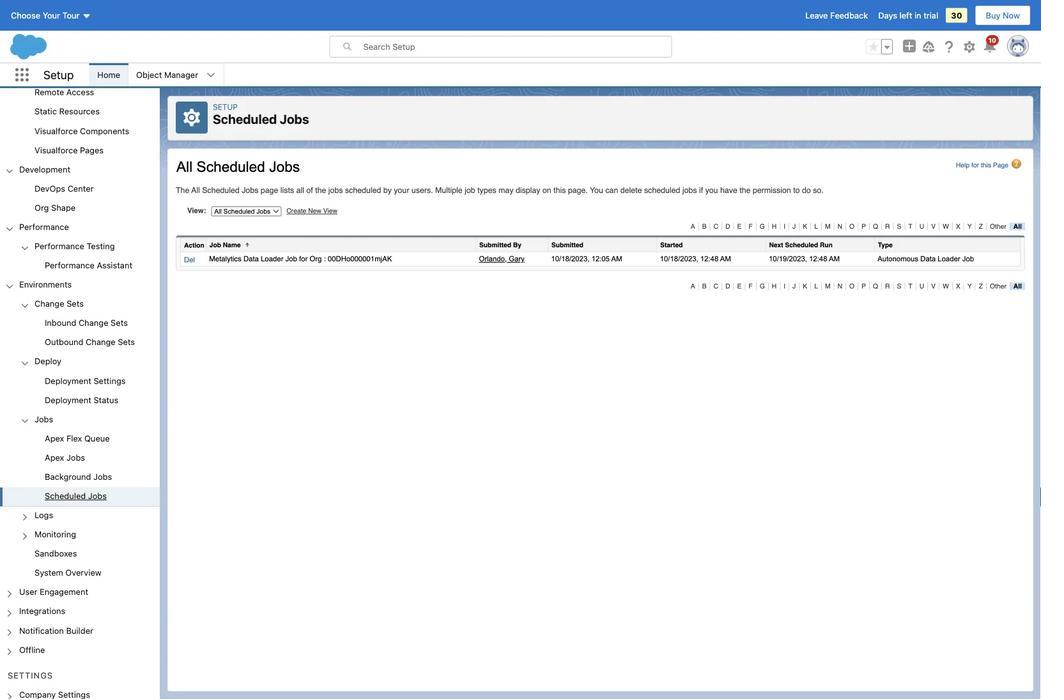 Task type: locate. For each thing, give the bounding box(es) containing it.
1 vertical spatial apex
[[45, 453, 64, 462]]

group
[[0, 0, 160, 160], [866, 39, 893, 54], [0, 180, 160, 218], [0, 295, 160, 583], [0, 314, 160, 353], [0, 372, 160, 410], [0, 430, 160, 506]]

sets up inbound change sets
[[67, 299, 84, 308]]

home link
[[90, 63, 128, 86]]

sets up outbound change sets
[[111, 318, 128, 328]]

change down the environments link
[[35, 299, 64, 308]]

apex left flex
[[45, 433, 64, 443]]

settings up status
[[94, 376, 126, 385]]

group containing inbound change sets
[[0, 314, 160, 353]]

setup inside setup scheduled jobs
[[213, 102, 238, 111]]

choose
[[11, 11, 40, 20]]

components
[[80, 126, 129, 135]]

2 vertical spatial sets
[[118, 337, 135, 347]]

0 vertical spatial visualforce
[[35, 126, 78, 135]]

2 visualforce from the top
[[35, 145, 78, 155]]

change
[[35, 299, 64, 308], [79, 318, 108, 328], [86, 337, 116, 347]]

sets for outbound change sets
[[118, 337, 135, 347]]

setup scheduled jobs
[[213, 102, 309, 127]]

setup link
[[213, 102, 238, 111]]

background jobs link
[[45, 472, 112, 483]]

deployment
[[45, 376, 91, 385], [45, 395, 91, 405]]

scheduled down "setup" link
[[213, 112, 277, 127]]

group containing change sets
[[0, 295, 160, 583]]

days
[[878, 11, 897, 20]]

0 vertical spatial performance
[[19, 222, 69, 231]]

choose your tour
[[11, 11, 80, 20]]

monitoring
[[35, 530, 76, 539]]

jobs
[[280, 112, 309, 127], [35, 414, 53, 424], [66, 453, 85, 462], [93, 472, 112, 481], [88, 491, 107, 501]]

outbound change sets link
[[45, 337, 135, 349]]

deployment settings link
[[45, 376, 126, 387]]

0 vertical spatial apex
[[45, 433, 64, 443]]

scheduled jobs
[[45, 491, 107, 501]]

0 horizontal spatial setup
[[43, 68, 74, 82]]

sandboxes link
[[35, 549, 77, 560]]

object manager link
[[129, 63, 206, 86]]

system overview
[[35, 568, 101, 578]]

group containing apex flex queue
[[0, 430, 160, 506]]

performance down org on the top left of page
[[19, 222, 69, 231]]

in
[[915, 11, 921, 20]]

visualforce down static resources link
[[35, 126, 78, 135]]

group containing deployment settings
[[0, 372, 160, 410]]

1 horizontal spatial scheduled
[[213, 112, 277, 127]]

environments
[[19, 280, 72, 289]]

visualforce pages link
[[35, 145, 104, 157]]

group for environments
[[0, 295, 160, 583]]

group for change sets
[[0, 314, 160, 353]]

jobs inside 'link'
[[66, 453, 85, 462]]

scheduled
[[213, 112, 277, 127], [45, 491, 86, 501]]

apex
[[45, 433, 64, 443], [45, 453, 64, 462]]

1 apex from the top
[[45, 433, 64, 443]]

1 vertical spatial deployment
[[45, 395, 91, 405]]

tour
[[62, 11, 80, 20]]

1 vertical spatial setup
[[213, 102, 238, 111]]

sets
[[67, 299, 84, 308], [111, 318, 128, 328], [118, 337, 135, 347]]

development link
[[19, 164, 70, 176]]

change down inbound change sets link
[[86, 337, 116, 347]]

integrations
[[19, 606, 65, 616]]

deployment up deployment status at the left of the page
[[45, 376, 91, 385]]

setup
[[43, 68, 74, 82], [213, 102, 238, 111]]

visualforce
[[35, 126, 78, 135], [35, 145, 78, 155]]

change up outbound change sets
[[79, 318, 108, 328]]

buy now
[[986, 11, 1020, 20]]

buy
[[986, 11, 1001, 20]]

0 vertical spatial deployment
[[45, 376, 91, 385]]

apex for apex jobs
[[45, 453, 64, 462]]

deployment settings
[[45, 376, 126, 385]]

visualforce components
[[35, 126, 129, 135]]

performance down 'performance' link
[[35, 241, 84, 251]]

sets down inbound change sets link
[[118, 337, 135, 347]]

settings down offline link
[[8, 671, 53, 680]]

leave feedback
[[806, 11, 868, 20]]

deployment down deployment settings link
[[45, 395, 91, 405]]

group containing devops center
[[0, 180, 160, 218]]

setup for setup scheduled jobs
[[213, 102, 238, 111]]

inbound change sets
[[45, 318, 128, 328]]

deploy link
[[35, 356, 61, 368]]

1 visualforce from the top
[[35, 126, 78, 135]]

now
[[1003, 11, 1020, 20]]

visualforce pages
[[35, 145, 104, 155]]

deployment for deployment settings
[[45, 376, 91, 385]]

jobs inside setup scheduled jobs
[[280, 112, 309, 127]]

1 vertical spatial sets
[[111, 318, 128, 328]]

access
[[66, 87, 94, 97]]

devops center link
[[35, 183, 94, 195]]

group for jobs
[[0, 430, 160, 506]]

1 vertical spatial scheduled
[[45, 491, 86, 501]]

scheduled down background
[[45, 491, 86, 501]]

2 vertical spatial change
[[86, 337, 116, 347]]

2 apex from the top
[[45, 453, 64, 462]]

notification builder link
[[19, 626, 93, 637]]

background jobs
[[45, 472, 112, 481]]

0 vertical spatial scheduled
[[213, 112, 277, 127]]

performance tree item
[[0, 218, 160, 276]]

jobs for background jobs
[[93, 472, 112, 481]]

visualforce up development
[[35, 145, 78, 155]]

1 vertical spatial change
[[79, 318, 108, 328]]

org
[[35, 203, 49, 212]]

performance for performance testing
[[35, 241, 84, 251]]

2 deployment from the top
[[45, 395, 91, 405]]

settings inside group
[[94, 376, 126, 385]]

1 deployment from the top
[[45, 376, 91, 385]]

0 vertical spatial sets
[[67, 299, 84, 308]]

0 vertical spatial settings
[[94, 376, 126, 385]]

1 vertical spatial settings
[[8, 671, 53, 680]]

10 button
[[982, 35, 999, 54]]

flex
[[66, 433, 82, 443]]

1 vertical spatial performance
[[35, 241, 84, 251]]

1 horizontal spatial settings
[[94, 376, 126, 385]]

scheduled jobs tree item
[[0, 487, 160, 506]]

object
[[136, 70, 162, 80]]

setup for setup
[[43, 68, 74, 82]]

org shape
[[35, 203, 76, 212]]

1 vertical spatial visualforce
[[35, 145, 78, 155]]

choose your tour button
[[10, 5, 92, 26]]

leave
[[806, 11, 828, 20]]

object manager
[[136, 70, 198, 80]]

trial
[[924, 11, 938, 20]]

jobs inside tree item
[[88, 491, 107, 501]]

performance
[[19, 222, 69, 231], [35, 241, 84, 251], [45, 260, 95, 270]]

shape
[[51, 203, 76, 212]]

deploy tree item
[[0, 353, 160, 410]]

apex inside 'link'
[[45, 453, 64, 462]]

apex up background
[[45, 453, 64, 462]]

settings
[[94, 376, 126, 385], [8, 671, 53, 680]]

overview
[[65, 568, 101, 578]]

status
[[94, 395, 118, 405]]

sets for inbound change sets
[[111, 318, 128, 328]]

2 vertical spatial performance
[[45, 260, 95, 270]]

0 horizontal spatial scheduled
[[45, 491, 86, 501]]

apex flex queue
[[45, 433, 110, 443]]

performance for 'performance' link
[[19, 222, 69, 231]]

jobs tree item
[[0, 410, 160, 506]]

change sets
[[35, 299, 84, 308]]

inbound change sets link
[[45, 318, 128, 330]]

performance down performance testing link
[[45, 260, 95, 270]]

0 vertical spatial setup
[[43, 68, 74, 82]]

1 horizontal spatial setup
[[213, 102, 238, 111]]



Task type: vqa. For each thing, say whether or not it's contained in the screenshot.
Development
yes



Task type: describe. For each thing, give the bounding box(es) containing it.
remote access
[[35, 87, 94, 97]]

system overview link
[[35, 568, 101, 580]]

devops
[[35, 183, 65, 193]]

Search Setup text field
[[363, 36, 671, 57]]

pages
[[80, 145, 104, 155]]

engagement
[[40, 587, 88, 597]]

change sets tree item
[[0, 295, 160, 353]]

change for inbound
[[79, 318, 108, 328]]

performance for performance assistant
[[45, 260, 95, 270]]

scheduled inside setup scheduled jobs
[[213, 112, 277, 127]]

deployment for deployment status
[[45, 395, 91, 405]]

environments tree item
[[0, 276, 160, 583]]

apex jobs link
[[45, 453, 85, 464]]

devops center
[[35, 183, 94, 193]]

scheduled jobs link
[[45, 491, 107, 503]]

integrations link
[[19, 606, 65, 618]]

sandboxes
[[35, 549, 77, 558]]

group containing remote access
[[0, 0, 160, 160]]

center
[[68, 183, 94, 193]]

jobs for apex jobs
[[66, 453, 85, 462]]

apex flex queue link
[[45, 433, 110, 445]]

monitoring link
[[35, 530, 76, 541]]

assistant
[[97, 260, 132, 270]]

deployment status link
[[45, 395, 118, 406]]

offline link
[[19, 645, 45, 656]]

jobs link
[[35, 414, 53, 426]]

change for outbound
[[86, 337, 116, 347]]

group for development
[[0, 180, 160, 218]]

notification
[[19, 626, 64, 635]]

0 vertical spatial change
[[35, 299, 64, 308]]

group for deploy
[[0, 372, 160, 410]]

your
[[43, 11, 60, 20]]

outbound
[[45, 337, 83, 347]]

user engagement link
[[19, 587, 88, 599]]

apex jobs
[[45, 453, 85, 462]]

scheduled inside tree item
[[45, 491, 86, 501]]

performance testing tree item
[[0, 237, 160, 276]]

days left in trial
[[878, 11, 938, 20]]

resources
[[59, 107, 100, 116]]

static resources
[[35, 107, 100, 116]]

performance testing link
[[35, 241, 115, 253]]

notification builder
[[19, 626, 93, 635]]

0 horizontal spatial settings
[[8, 671, 53, 680]]

performance assistant
[[45, 260, 132, 270]]

jobs for scheduled jobs
[[88, 491, 107, 501]]

org shape link
[[35, 203, 76, 214]]

inbound
[[45, 318, 76, 328]]

builder
[[66, 626, 93, 635]]

manager
[[164, 70, 198, 80]]

queue
[[84, 433, 110, 443]]

visualforce components link
[[35, 126, 129, 137]]

visualforce for visualforce pages
[[35, 145, 78, 155]]

development
[[19, 164, 70, 174]]

logs
[[35, 510, 53, 520]]

performance link
[[19, 222, 69, 233]]

feedback
[[830, 11, 868, 20]]

offline
[[19, 645, 45, 654]]

development tree item
[[0, 160, 160, 218]]

remote
[[35, 87, 64, 97]]

10
[[989, 36, 996, 44]]

static resources link
[[35, 107, 100, 118]]

performance assistant link
[[45, 260, 132, 272]]

static
[[35, 107, 57, 116]]

visualforce for visualforce components
[[35, 126, 78, 135]]

system
[[35, 568, 63, 578]]

background
[[45, 472, 91, 481]]

30
[[951, 11, 962, 20]]

user
[[19, 587, 37, 597]]

environments link
[[19, 280, 72, 291]]

leave feedback link
[[806, 11, 868, 20]]

testing
[[87, 241, 115, 251]]

deployment status
[[45, 395, 118, 405]]

left
[[900, 11, 912, 20]]

user engagement
[[19, 587, 88, 597]]

remote access link
[[35, 87, 94, 99]]

buy now button
[[975, 5, 1031, 26]]

apex for apex flex queue
[[45, 433, 64, 443]]

outbound change sets
[[45, 337, 135, 347]]

deploy
[[35, 356, 61, 366]]



